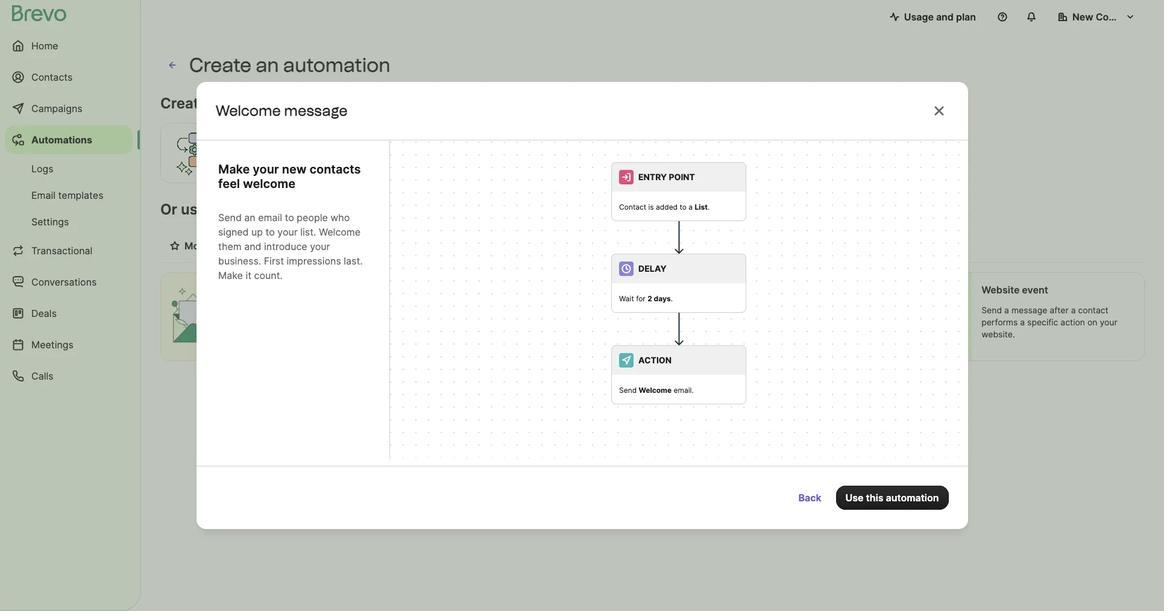 Task type: locate. For each thing, give the bounding box(es) containing it.
make
[[218, 162, 250, 177], [218, 270, 243, 282]]

0 horizontal spatial .
[[671, 294, 673, 303]]

up
[[251, 226, 263, 238]]

0 horizontal spatial or
[[544, 317, 552, 328]]

0 horizontal spatial and
[[244, 241, 261, 253]]

send up special on the right of page
[[733, 305, 754, 315]]

0 vertical spatial and
[[937, 11, 954, 23]]

on
[[577, 305, 587, 315], [870, 305, 880, 315], [1088, 317, 1098, 328]]

0 horizontal spatial for
[[434, 201, 454, 218]]

2
[[648, 294, 652, 303]]

0 vertical spatial email
[[258, 212, 282, 224]]

1 horizontal spatial message
[[1012, 305, 1048, 315]]

a left list
[[689, 203, 693, 212]]

use this automation
[[846, 492, 939, 504]]

send inside send a message after a contact performs a specific action on your website.
[[982, 305, 1003, 315]]

0 vertical spatial contacts
[[309, 162, 361, 177]]

make inside make your new contacts feel welcome
[[218, 162, 250, 177]]

1 horizontal spatial to
[[285, 212, 294, 224]]

based
[[550, 305, 575, 315], [843, 305, 867, 315]]

wait
[[619, 294, 634, 303]]

of left the
[[240, 201, 254, 218]]

increase for increase revenue
[[505, 240, 545, 252]]

1 vertical spatial email
[[587, 317, 608, 328]]

1 horizontal spatial on
[[870, 305, 880, 315]]

a
[[689, 203, 693, 212], [756, 305, 761, 315], [1005, 305, 1010, 315], [1072, 305, 1076, 315], [733, 317, 738, 328], [1021, 317, 1025, 328]]

increase revenue
[[505, 240, 585, 252]]

0 horizontal spatial increase
[[415, 240, 455, 252]]

birthday.
[[806, 317, 841, 328]]

2 vertical spatial an
[[575, 317, 585, 328]]

1 vertical spatial and
[[244, 241, 261, 253]]

0 horizontal spatial event
[[771, 317, 793, 328]]

entry
[[639, 172, 667, 182]]

settings link
[[5, 210, 133, 234]]

all
[[266, 240, 278, 252]]

or
[[160, 201, 177, 218]]

days
[[654, 294, 671, 303]]

. right 2
[[671, 294, 673, 303]]

2 horizontal spatial an
[[575, 317, 585, 328]]

a up the action on the bottom right
[[1072, 305, 1076, 315]]

send up signed
[[218, 212, 241, 224]]

people
[[297, 212, 328, 224]]

you
[[457, 201, 483, 218]]

create
[[189, 54, 252, 77], [160, 95, 208, 112]]

deals link
[[5, 299, 133, 328]]

make down business.
[[218, 270, 243, 282]]

message inside send a message after a contact performs a specific action on your website.
[[1012, 305, 1048, 315]]

1 vertical spatial create
[[160, 95, 208, 112]]

1 messages from the left
[[508, 305, 548, 315]]

increase left "revenue"
[[505, 240, 545, 252]]

send for marketing activity
[[485, 305, 505, 315]]

1 vertical spatial an
[[244, 212, 255, 224]]

and left plan
[[937, 11, 954, 23]]

to right the
[[285, 212, 294, 224]]

0 horizontal spatial on
[[577, 305, 587, 315]]

campaigns link
[[5, 94, 133, 123]]

special
[[741, 317, 768, 328]]

marketing
[[485, 284, 532, 296]]

2 horizontal spatial welcome
[[639, 386, 672, 395]]

0 horizontal spatial based
[[550, 305, 575, 315]]

1 vertical spatial message
[[1012, 305, 1048, 315]]

and inside the 'send an email to people who signed up to your list. welcome them and introduce your business. first impressions last. make it count.'
[[244, 241, 261, 253]]

2 messages from the left
[[800, 305, 840, 315]]

an
[[256, 54, 279, 77], [244, 212, 255, 224], [575, 317, 585, 328]]

last.
[[344, 255, 363, 267]]

email up up at top left
[[258, 212, 282, 224]]

1 based from the left
[[550, 305, 575, 315]]

an up own
[[256, 54, 279, 77]]

first
[[264, 255, 284, 267]]

0 vertical spatial create
[[189, 54, 252, 77]]

your inside make your new contacts feel welcome
[[253, 162, 279, 177]]

0 horizontal spatial of
[[240, 201, 254, 218]]

build relationships
[[605, 240, 691, 252]]

1 vertical spatial make
[[218, 270, 243, 282]]

deals
[[31, 308, 57, 320]]

click
[[555, 317, 573, 328]]

welcome
[[216, 102, 281, 119], [319, 226, 360, 238], [639, 386, 672, 395]]

an right click
[[575, 317, 585, 328]]

welcome inside the 'send an email to people who signed up to your list. welcome them and introduce your business. first impressions last. make it count.'
[[319, 226, 360, 238]]

event up the specific
[[1023, 284, 1049, 296]]

a left special on the right of page
[[733, 317, 738, 328]]

list
[[695, 203, 708, 212]]

automation for create an automation
[[283, 54, 391, 77]]

for left 2
[[636, 294, 646, 303]]

of right series
[[790, 305, 798, 315]]

0 horizontal spatial welcome
[[216, 102, 281, 119]]

or left the birthday.
[[795, 317, 804, 328]]

to right added
[[680, 203, 687, 212]]

contacts up the automations at left top
[[309, 162, 361, 177]]

1 vertical spatial welcome
[[319, 226, 360, 238]]

. right added
[[708, 203, 710, 212]]

website event
[[982, 284, 1049, 296]]

0 vertical spatial .
[[708, 203, 710, 212]]

automation
[[283, 54, 391, 77], [279, 95, 359, 112], [886, 492, 939, 504]]

improve
[[297, 240, 335, 252]]

build
[[605, 240, 628, 252]]

or use one of the automations we built for you
[[160, 201, 483, 218]]

2 based from the left
[[843, 305, 867, 315]]

create for create your own automation
[[160, 95, 208, 112]]

1 horizontal spatial for
[[636, 294, 646, 303]]

an inside the 'send an email to people who signed up to your list. welcome them and introduce your business. first impressions last. make it count.'
[[244, 212, 255, 224]]

improve engagement link
[[287, 234, 406, 263]]

after
[[1050, 305, 1069, 315]]

own
[[246, 95, 276, 112]]

dxrbf image
[[170, 241, 180, 251]]

0 vertical spatial make
[[218, 162, 250, 177]]

tab list
[[160, 234, 1145, 263]]

of for messages
[[790, 305, 798, 315]]

send up performs
[[982, 305, 1003, 315]]

increase for increase traffic
[[415, 240, 455, 252]]

usage and plan button
[[880, 5, 986, 29]]

1 make from the top
[[218, 162, 250, 177]]

send inside send a series of messages based on a special event or birthday.
[[733, 305, 754, 315]]

increase
[[415, 240, 455, 252], [505, 240, 545, 252]]

create for create an automation
[[189, 54, 252, 77]]

and
[[937, 11, 954, 23], [244, 241, 261, 253]]

your up the impressions
[[310, 241, 330, 253]]

1 horizontal spatial email
[[587, 317, 608, 328]]

relationships
[[630, 240, 691, 252]]

message down create an automation
[[284, 102, 348, 119]]

1 horizontal spatial messages
[[800, 305, 840, 315]]

event down series
[[771, 317, 793, 328]]

plan
[[957, 11, 977, 23]]

2 make from the top
[[218, 270, 243, 282]]

and down up at top left
[[244, 241, 261, 253]]

make up one
[[218, 162, 250, 177]]

based inside the send messages based on whether contacts open or click an email campaign.
[[550, 305, 575, 315]]

an for create
[[256, 54, 279, 77]]

count.
[[254, 270, 283, 282]]

messages up open
[[508, 305, 548, 315]]

for left you
[[434, 201, 454, 218]]

1 vertical spatial event
[[771, 317, 793, 328]]

0 horizontal spatial an
[[244, 212, 255, 224]]

1 increase from the left
[[415, 240, 455, 252]]

of inside send a series of messages based on a special event or birthday.
[[790, 305, 798, 315]]

open
[[522, 317, 542, 328]]

1 horizontal spatial .
[[708, 203, 710, 212]]

1 horizontal spatial or
[[795, 317, 804, 328]]

date
[[792, 284, 813, 296]]

0 horizontal spatial to
[[265, 226, 275, 238]]

back button
[[789, 486, 832, 510]]

send inside the send messages based on whether contacts open or click an email campaign.
[[485, 305, 505, 315]]

1 vertical spatial contacts
[[485, 317, 519, 328]]

build relationships link
[[595, 234, 700, 262]]

or left click
[[544, 317, 552, 328]]

2 horizontal spatial to
[[680, 203, 687, 212]]

1 horizontal spatial welcome
[[319, 226, 360, 238]]

2 vertical spatial automation
[[886, 492, 939, 504]]

0 vertical spatial event
[[1023, 284, 1049, 296]]

your left new
[[253, 162, 279, 177]]

0 vertical spatial automation
[[283, 54, 391, 77]]

0 vertical spatial of
[[240, 201, 254, 218]]

a left the specific
[[1021, 317, 1025, 328]]

1 horizontal spatial contacts
[[485, 317, 519, 328]]

email down whether
[[587, 317, 608, 328]]

back
[[799, 492, 822, 504]]

message up the specific
[[1012, 305, 1048, 315]]

messages up the birthday.
[[800, 305, 840, 315]]

to for a
[[680, 203, 687, 212]]

to
[[680, 203, 687, 212], [285, 212, 294, 224], [265, 226, 275, 238]]

2 or from the left
[[795, 317, 804, 328]]

point
[[669, 172, 695, 182]]

1 horizontal spatial an
[[256, 54, 279, 77]]

make inside the 'send an email to people who signed up to your list. welcome them and introduce your business. first impressions last. make it count.'
[[218, 270, 243, 282]]

1 horizontal spatial and
[[937, 11, 954, 23]]

0 horizontal spatial contacts
[[309, 162, 361, 177]]

1 horizontal spatial of
[[790, 305, 798, 315]]

email
[[258, 212, 282, 224], [587, 317, 608, 328]]

send messages based on whether contacts open or click an email campaign.
[[485, 305, 623, 340]]

message
[[284, 102, 348, 119], [1012, 305, 1048, 315]]

1 vertical spatial of
[[790, 305, 798, 315]]

a up performs
[[1005, 305, 1010, 315]]

1 horizontal spatial increase
[[505, 240, 545, 252]]

automation inside button
[[886, 492, 939, 504]]

send down marketing on the top left of page
[[485, 305, 505, 315]]

send inside the 'send an email to people who signed up to your list. welcome them and introduce your business. first impressions last. make it count.'
[[218, 212, 241, 224]]

your down contact
[[1100, 317, 1118, 328]]

logs
[[31, 163, 53, 175]]

activity
[[534, 284, 569, 296]]

new company button
[[1049, 5, 1145, 29]]

1 horizontal spatial based
[[843, 305, 867, 315]]

0 horizontal spatial message
[[284, 102, 348, 119]]

contacts
[[31, 71, 73, 83]]

contacts up campaign.
[[485, 317, 519, 328]]

2 increase from the left
[[505, 240, 545, 252]]

0 vertical spatial an
[[256, 54, 279, 77]]

settings
[[31, 216, 69, 228]]

1 or from the left
[[544, 317, 552, 328]]

1 horizontal spatial event
[[1023, 284, 1049, 296]]

marketing activity
[[485, 284, 569, 296]]

messages
[[508, 305, 548, 315], [800, 305, 840, 315]]

of
[[240, 201, 254, 218], [790, 305, 798, 315]]

send for website event
[[982, 305, 1003, 315]]

signed
[[218, 226, 249, 238]]

email templates link
[[5, 183, 133, 207]]

an up up at top left
[[244, 212, 255, 224]]

0 horizontal spatial email
[[258, 212, 282, 224]]

2 horizontal spatial on
[[1088, 317, 1098, 328]]

increase left traffic at the top left of page
[[415, 240, 455, 252]]

for
[[434, 201, 454, 218], [636, 294, 646, 303]]

0 horizontal spatial messages
[[508, 305, 548, 315]]

to right up at top left
[[265, 226, 275, 238]]



Task type: describe. For each thing, give the bounding box(es) containing it.
2 vertical spatial welcome
[[639, 386, 672, 395]]

on inside send a series of messages based on a special event or birthday.
[[870, 305, 880, 315]]

send for anniversary date
[[733, 305, 754, 315]]

most popular link
[[160, 234, 256, 262]]

email.
[[674, 386, 694, 395]]

one
[[210, 201, 236, 218]]

send an email to people who signed up to your list. welcome them and introduce your business. first impressions last. make it count.
[[218, 212, 363, 282]]

templates
[[58, 189, 103, 201]]

new company
[[1073, 11, 1141, 23]]

added
[[656, 203, 678, 212]]

send left the email.
[[619, 386, 637, 395]]

event inside send a series of messages based on a special event or birthday.
[[771, 317, 793, 328]]

them
[[218, 241, 241, 253]]

new
[[1073, 11, 1094, 23]]

automations
[[31, 134, 92, 146]]

to for people
[[285, 212, 294, 224]]

send for make your new contacts feel welcome
[[218, 212, 241, 224]]

calls link
[[5, 362, 133, 391]]

contact
[[1079, 305, 1109, 315]]

transactional link
[[5, 236, 133, 265]]

list.
[[300, 226, 316, 238]]

the
[[258, 201, 281, 218]]

a up special on the right of page
[[756, 305, 761, 315]]

revenue
[[548, 240, 585, 252]]

contacts inside the send messages based on whether contacts open or click an email campaign.
[[485, 317, 519, 328]]

messages inside the send messages based on whether contacts open or click an email campaign.
[[508, 305, 548, 315]]

impressions
[[287, 255, 341, 267]]

increase revenue link
[[496, 234, 595, 262]]

tab list containing most popular
[[160, 234, 1145, 263]]

welcome
[[243, 177, 295, 191]]

0 vertical spatial for
[[434, 201, 454, 218]]

your inside send a message after a contact performs a specific action on your website.
[[1100, 317, 1118, 328]]

most popular
[[185, 240, 246, 252]]

anniversary date
[[733, 284, 813, 296]]

home link
[[5, 31, 133, 60]]

conversations link
[[5, 268, 133, 297]]

email inside the send messages based on whether contacts open or click an email campaign.
[[587, 317, 608, 328]]

action
[[1061, 317, 1086, 328]]

meetings
[[31, 339, 74, 351]]

usage
[[905, 11, 934, 23]]

logs link
[[5, 157, 133, 181]]

1 vertical spatial .
[[671, 294, 673, 303]]

usage and plan
[[905, 11, 977, 23]]

transactional
[[31, 245, 93, 257]]

increase traffic link
[[406, 234, 496, 262]]

whether
[[590, 305, 623, 315]]

or inside send a series of messages based on a special event or birthday.
[[795, 317, 804, 328]]

all link
[[256, 234, 287, 262]]

new
[[282, 162, 306, 177]]

on inside send a message after a contact performs a specific action on your website.
[[1088, 317, 1098, 328]]

on inside the send messages based on whether contacts open or click an email campaign.
[[577, 305, 587, 315]]

1 vertical spatial for
[[636, 294, 646, 303]]

and inside button
[[937, 11, 954, 23]]

contacts inside make your new contacts feel welcome
[[309, 162, 361, 177]]

contact
[[619, 203, 647, 212]]

traffic
[[458, 240, 486, 252]]

use
[[181, 201, 206, 218]]

introduce
[[264, 241, 307, 253]]

popular
[[211, 240, 246, 252]]

create an automation
[[189, 54, 391, 77]]

campaigns
[[31, 103, 82, 115]]

create your own automation
[[160, 95, 359, 112]]

company
[[1096, 11, 1141, 23]]

delay
[[639, 264, 667, 274]]

home
[[31, 40, 58, 52]]

1 vertical spatial automation
[[279, 95, 359, 112]]

built
[[399, 201, 430, 218]]

your up introduce
[[277, 226, 298, 238]]

improve engagement
[[297, 240, 396, 252]]

make your new contacts feel welcome
[[218, 162, 361, 191]]

use this automation button
[[836, 486, 949, 510]]

of for the
[[240, 201, 254, 218]]

performs
[[982, 317, 1018, 328]]

send welcome email.
[[619, 386, 694, 395]]

meetings link
[[5, 331, 133, 359]]

0 vertical spatial welcome
[[216, 102, 281, 119]]

send a message after a contact performs a specific action on your website.
[[982, 305, 1118, 340]]

anniversary
[[733, 284, 790, 296]]

email templates
[[31, 189, 103, 201]]

automation for use this automation
[[886, 492, 939, 504]]

business.
[[218, 255, 261, 267]]

calls
[[31, 370, 53, 382]]

an for send
[[244, 212, 255, 224]]

wait for 2 days .
[[619, 294, 673, 303]]

feel
[[218, 177, 240, 191]]

automations
[[284, 201, 372, 218]]

send a series of messages based on a special event or birthday.
[[733, 305, 880, 328]]

most
[[185, 240, 208, 252]]

we
[[375, 201, 396, 218]]

series
[[763, 305, 787, 315]]

your left own
[[211, 95, 243, 112]]

or inside the send messages based on whether contacts open or click an email campaign.
[[544, 317, 552, 328]]

specific
[[1028, 317, 1059, 328]]

messages inside send a series of messages based on a special event or birthday.
[[800, 305, 840, 315]]

an inside the send messages based on whether contacts open or click an email campaign.
[[575, 317, 585, 328]]

welcome message
[[216, 102, 348, 119]]

0 vertical spatial message
[[284, 102, 348, 119]]

email inside the 'send an email to people who signed up to your list. welcome them and introduce your business. first impressions last. make it count.'
[[258, 212, 282, 224]]

based inside send a series of messages based on a special event or birthday.
[[843, 305, 867, 315]]

use
[[846, 492, 864, 504]]

increase traffic
[[415, 240, 486, 252]]

email
[[31, 189, 56, 201]]

automations link
[[5, 125, 133, 154]]



Task type: vqa. For each thing, say whether or not it's contained in the screenshot.
the rightmost Based
yes



